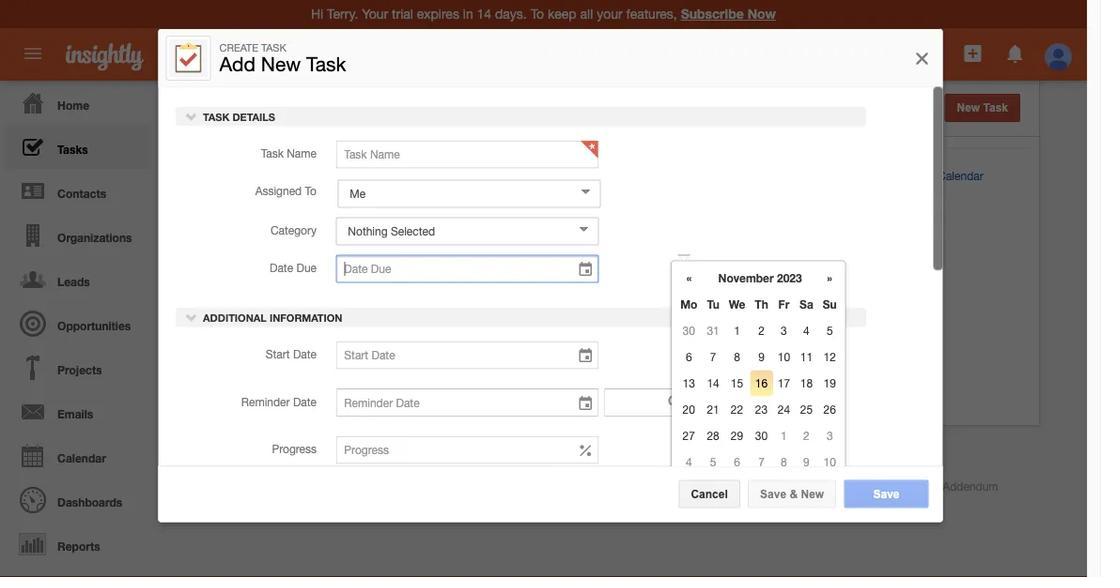 Task type: locate. For each thing, give the bounding box(es) containing it.
due down customers
[[296, 261, 316, 274]]

16
[[755, 377, 767, 390]]

6 up "13" at the right bottom
[[685, 350, 692, 363]]

None checkbox
[[175, 159, 189, 174], [174, 200, 188, 215], [175, 159, 189, 174], [174, 200, 188, 215]]

23
[[755, 403, 767, 416]]

0 vertical spatial 3
[[780, 324, 787, 337]]

30 right 29
[[755, 429, 767, 442]]

following image for 1. personalize your account
[[720, 198, 738, 216]]

dashboards
[[57, 496, 122, 509]]

leads
[[57, 275, 90, 288]]

3 not started from the top
[[569, 279, 627, 292]]

1.
[[213, 200, 222, 213]]

0 horizontal spatial save
[[225, 319, 250, 332]]

your for emails
[[254, 319, 276, 332]]

9 up 16
[[758, 350, 764, 363]]

following image for 4. save your emails
[[720, 317, 738, 335]]

1 horizontal spatial save
[[760, 488, 787, 501]]

complete
[[286, 161, 339, 174]]

2 column header from the left
[[616, 149, 648, 185]]

1 vertical spatial tasks
[[57, 143, 88, 156]]

1 not started from the top
[[569, 200, 627, 213]]

date field image for "reminder date" text field
[[577, 394, 594, 413]]

save inside button
[[760, 488, 787, 501]]

date due right indicator at top
[[412, 161, 462, 174]]

2 started from the top
[[590, 239, 627, 252]]

4. save your emails
[[213, 319, 311, 332]]

not for 2. add your customers
[[569, 239, 587, 252]]

create
[[219, 41, 258, 53]]

0 vertical spatial 8
[[734, 350, 740, 363]]

close image
[[913, 47, 932, 69]]

navigation containing home
[[0, 81, 150, 567]]

3 down 26
[[826, 429, 833, 442]]

5 not from the top
[[569, 358, 587, 371]]

5 0% complete image from the top
[[242, 363, 354, 367]]

0% complete image down start date
[[242, 363, 354, 367]]

date due inside row
[[412, 161, 462, 174]]

following image
[[720, 198, 738, 216], [720, 357, 738, 375]]

21
[[707, 403, 719, 416]]

percent
[[242, 161, 283, 174]]

files
[[310, 358, 330, 371]]

all
[[349, 49, 363, 64]]

1 horizontal spatial 3
[[826, 429, 833, 442]]

not started
[[569, 200, 627, 213], [569, 239, 627, 252], [569, 279, 627, 292], [569, 319, 627, 332], [569, 358, 627, 371]]

due right indicator at top
[[440, 161, 462, 174]]

6 up service
[[734, 456, 740, 469]]

date field image up date field image
[[577, 260, 594, 279]]

new right show sidebar icon
[[957, 101, 980, 114]]

row group containing 1. personalize your account
[[161, 187, 800, 385]]

5 row from the top
[[161, 306, 800, 346]]

1 following image from the top
[[720, 198, 738, 216]]

your for customers
[[249, 239, 271, 252]]

my tasks button
[[176, 104, 268, 132]]

1 horizontal spatial calendar
[[938, 169, 984, 182]]

1
[[734, 324, 740, 337], [338, 395, 344, 409], [707, 395, 713, 409], [780, 429, 787, 442]]

1 vertical spatial 7
[[758, 456, 764, 469]]

0 vertical spatial following image
[[720, 198, 738, 216]]

1 vertical spatial following image
[[720, 357, 738, 375]]

30 left 31
[[682, 324, 695, 337]]

3 not started cell from the top
[[554, 266, 627, 306]]

of right terms
[[699, 480, 708, 493]]

your
[[286, 200, 309, 213], [249, 239, 271, 252], [254, 319, 276, 332], [284, 358, 307, 371]]

assigned
[[255, 184, 301, 197]]

tasks down recycle bin link
[[852, 169, 880, 182]]

2 vertical spatial tasks
[[852, 169, 880, 182]]

chevron down image for start date
[[185, 311, 198, 324]]

0 vertical spatial following image
[[720, 238, 738, 256]]

1 vertical spatial 8
[[780, 456, 787, 469]]

your for account
[[286, 200, 309, 213]]

1 vertical spatial 3
[[826, 429, 833, 442]]

2 not started from the top
[[569, 239, 627, 252]]

home
[[57, 99, 89, 112]]

1 horizontal spatial date due
[[412, 161, 462, 174]]

7 up save & new
[[758, 456, 764, 469]]

date left of 1
[[293, 395, 316, 408]]

3 following image from the top
[[720, 317, 738, 335]]

0 vertical spatial 4
[[803, 324, 809, 337]]

3 down fr
[[780, 324, 787, 337]]

0% complete image for your
[[242, 363, 354, 367]]

new
[[261, 52, 301, 75], [957, 101, 980, 114], [801, 488, 824, 501]]

save & new button
[[748, 481, 836, 509]]

subscribe
[[681, 6, 744, 22]]

7
[[710, 350, 716, 363], [758, 456, 764, 469]]

sa su
[[799, 298, 837, 311]]

data processing addendum link
[[857, 480, 999, 493]]

not for 5. connect to your files and apps
[[569, 358, 587, 371]]

1 vertical spatial 2
[[803, 429, 809, 442]]

2 down th
[[758, 324, 764, 337]]

28
[[707, 429, 719, 442]]

chevron down image for task name
[[185, 109, 198, 123]]

date due down customers
[[269, 261, 316, 274]]

1 horizontal spatial tasks
[[207, 109, 251, 128]]

0 horizontal spatial due
[[296, 261, 316, 274]]

save button
[[844, 481, 929, 509]]

0 vertical spatial chevron down image
[[185, 109, 198, 123]]

reminder date
[[241, 395, 316, 408]]

following image up november
[[720, 238, 738, 256]]

2 down 25 on the right bottom of page
[[803, 429, 809, 442]]

1 horizontal spatial 6
[[734, 456, 740, 469]]

started for 5. connect to your files and apps
[[590, 358, 627, 371]]

4 row from the top
[[161, 266, 800, 306]]

0 vertical spatial 2
[[758, 324, 764, 337]]

0 horizontal spatial date due
[[269, 261, 316, 274]]

4
[[803, 324, 809, 337], [685, 456, 692, 469]]

of down files
[[325, 395, 335, 409]]

privacy
[[768, 480, 805, 493]]

1 vertical spatial date due
[[269, 261, 316, 274]]

2 vertical spatial add
[[225, 239, 246, 252]]

Search all data.... text field
[[387, 39, 757, 73]]

9 up privacy policy link
[[803, 456, 809, 469]]

save inside button
[[873, 488, 900, 501]]

1 horizontal spatial due
[[440, 161, 462, 174]]

following image up november
[[720, 198, 738, 216]]

to down complete
[[305, 184, 316, 197]]

tasks for my tasks
[[207, 109, 251, 128]]

1 date field image from the top
[[577, 260, 594, 279]]

2
[[758, 324, 764, 337], [803, 429, 809, 442]]

date due inside add new task dialog
[[269, 261, 316, 274]]

None checkbox
[[174, 240, 188, 255], [174, 279, 188, 294], [174, 319, 188, 334], [174, 359, 188, 374], [174, 240, 188, 255], [174, 279, 188, 294], [174, 319, 188, 334], [174, 359, 188, 374]]

add
[[219, 52, 256, 75], [828, 169, 849, 182], [225, 239, 246, 252]]

2023
[[777, 271, 802, 285]]

1 horizontal spatial 7
[[758, 456, 764, 469]]

not started cell
[[554, 187, 627, 227], [554, 227, 627, 266], [554, 266, 627, 306], [554, 306, 627, 346], [554, 346, 627, 385]]

1 not started cell from the top
[[554, 187, 627, 227]]

»
[[827, 271, 832, 285]]

4 not from the top
[[569, 319, 587, 332]]

not started for 5. connect to your files and apps
[[569, 358, 627, 371]]

following image
[[720, 238, 738, 256], [720, 278, 738, 296], [720, 317, 738, 335]]

date
[[412, 161, 437, 174], [269, 261, 293, 274], [293, 348, 316, 361], [293, 395, 316, 408]]

0 vertical spatial date due
[[412, 161, 462, 174]]

row
[[161, 149, 799, 185], [161, 187, 800, 227], [161, 227, 800, 266], [161, 266, 800, 306], [161, 306, 800, 346], [161, 346, 800, 385]]

navigation
[[0, 81, 150, 567]]

0 vertical spatial 10
[[777, 350, 790, 363]]

chevron down image left 4.
[[185, 311, 198, 324]]

personalize
[[225, 200, 283, 213]]

0 horizontal spatial 6
[[685, 350, 692, 363]]

date field image for date due text field
[[577, 260, 594, 279]]

2 not from the top
[[569, 239, 587, 252]]

4 started from the top
[[590, 319, 627, 332]]

0 vertical spatial add
[[219, 52, 256, 75]]

1 vertical spatial 10
[[823, 456, 836, 469]]

1 0% complete image from the top
[[242, 204, 354, 208]]

1 not from the top
[[569, 200, 587, 213]]

1 row from the top
[[161, 149, 799, 185]]

2 horizontal spatial save
[[873, 488, 900, 501]]

0 vertical spatial to
[[884, 169, 895, 182]]

row group
[[161, 187, 800, 385]]

terry turtle link
[[383, 200, 438, 213], [539, 200, 594, 213], [383, 239, 438, 252], [539, 239, 594, 252], [383, 279, 438, 292], [539, 279, 594, 292], [383, 319, 438, 332], [539, 319, 594, 332], [383, 358, 438, 371], [539, 358, 594, 371]]

following image for 5. connect to your files and apps
[[720, 357, 738, 375]]

1 press ctrl + space to group column header from the left
[[648, 149, 705, 185]]

chevron down image
[[185, 109, 198, 123], [185, 311, 198, 324]]

add down recycle
[[828, 169, 849, 182]]

1 horizontal spatial 9
[[803, 456, 809, 469]]

following image right 31
[[720, 317, 738, 335]]

3 row from the top
[[161, 227, 800, 266]]

0 horizontal spatial 2
[[758, 324, 764, 337]]

sa
[[799, 298, 813, 311]]

chevron down image left task details
[[185, 109, 198, 123]]

3 0% complete image from the top
[[242, 284, 354, 288]]

1 horizontal spatial to
[[884, 169, 895, 182]]

service
[[712, 480, 749, 493]]

tasks right my
[[207, 109, 251, 128]]

your down assigned to
[[286, 200, 309, 213]]

show sidebar image
[[901, 101, 914, 115]]

0 vertical spatial date field image
[[577, 260, 594, 279]]

10 up policy
[[823, 456, 836, 469]]

0 horizontal spatial to
[[305, 184, 316, 197]]

Date Due text field
[[335, 255, 598, 283]]

10
[[777, 350, 790, 363], [823, 456, 836, 469]]

1 vertical spatial to
[[305, 184, 316, 197]]

1 down 24
[[780, 429, 787, 442]]

1 horizontal spatial 30
[[755, 429, 767, 442]]

1 horizontal spatial 10
[[823, 456, 836, 469]]

1 chevron down image from the top
[[185, 109, 198, 123]]

2 0% complete image from the top
[[242, 244, 354, 248]]

1 horizontal spatial 8
[[780, 456, 787, 469]]

not started for 4. save your emails
[[569, 319, 627, 332]]

started
[[590, 200, 627, 213], [590, 239, 627, 252], [590, 279, 627, 292], [590, 319, 627, 332], [590, 358, 627, 371]]

2 chevron down image from the top
[[185, 311, 198, 324]]

1 horizontal spatial new
[[801, 488, 824, 501]]

10 left '11'
[[777, 350, 790, 363]]

of
[[325, 395, 335, 409], [733, 395, 743, 409], [699, 480, 708, 493]]

date field image
[[577, 347, 594, 366]]

0 horizontal spatial 7
[[710, 350, 716, 363]]

0 vertical spatial new
[[261, 52, 301, 75]]

percent field image
[[577, 442, 594, 460]]

calendar right google
[[938, 169, 984, 182]]

save for save & new
[[760, 488, 787, 501]]

0 horizontal spatial 30
[[682, 324, 695, 337]]

not started cell for 1. personalize your account
[[554, 187, 627, 227]]

2 horizontal spatial tasks
[[852, 169, 880, 182]]

1 vertical spatial chevron down image
[[185, 311, 198, 324]]

2 row from the top
[[161, 187, 800, 227]]

2 vertical spatial following image
[[720, 317, 738, 335]]

7 up 14
[[710, 350, 716, 363]]

processing
[[884, 480, 940, 493]]

terry
[[383, 200, 408, 213], [539, 200, 564, 213], [383, 239, 408, 252], [539, 239, 564, 252], [383, 279, 408, 292], [539, 279, 564, 292], [383, 319, 408, 332], [539, 319, 564, 332], [383, 358, 408, 371], [539, 358, 564, 371]]

to inside add new task dialog
[[305, 184, 316, 197]]

1 vertical spatial calendar
[[57, 452, 106, 465]]

contacts
[[57, 187, 106, 200]]

8 up privacy
[[780, 456, 787, 469]]

your left emails in the left bottom of the page
[[254, 319, 276, 332]]

add right 2.
[[225, 239, 246, 252]]

indicator
[[342, 161, 390, 174]]

1 vertical spatial date field image
[[577, 394, 594, 413]]

calendar up dashboards link
[[57, 452, 106, 465]]

new right &
[[801, 488, 824, 501]]

add up task details
[[219, 52, 256, 75]]

1 vertical spatial following image
[[720, 278, 738, 296]]

17
[[777, 377, 790, 390]]

november
[[718, 271, 774, 285]]

1 started from the top
[[590, 200, 627, 213]]

2 vertical spatial new
[[801, 488, 824, 501]]

not started cell for 4. save your emails
[[554, 306, 627, 346]]

1 vertical spatial due
[[296, 261, 316, 274]]

4 0% complete image from the top
[[242, 323, 354, 327]]

4 up '11'
[[803, 324, 809, 337]]

reports
[[57, 540, 100, 553]]

8 up '15' at the right bottom of the page
[[734, 350, 740, 363]]

new inside create task add new task
[[261, 52, 301, 75]]

2 following image from the top
[[720, 278, 738, 296]]

row containing 2. add your customers
[[161, 227, 800, 266]]

all link
[[330, 40, 387, 74]]

tasks inside button
[[207, 109, 251, 128]]

5 not started from the top
[[569, 358, 627, 371]]

your down category
[[249, 239, 271, 252]]

recycle bin
[[831, 120, 901, 132]]

5
[[826, 324, 833, 337], [724, 395, 730, 409], [746, 395, 752, 409], [710, 456, 716, 469]]

of down '15' at the right bottom of the page
[[733, 395, 743, 409]]

account
[[312, 200, 352, 213]]

0 vertical spatial 30
[[682, 324, 695, 337]]

4 up terms
[[685, 456, 692, 469]]

1 horizontal spatial 2
[[803, 429, 809, 442]]

4. save your emails link
[[213, 319, 321, 332]]

0% complete image down category
[[242, 244, 354, 248]]

15
[[730, 377, 743, 390]]

Task Name text field
[[335, 140, 598, 168]]

page
[[242, 395, 267, 409]]

started for 2. add your customers
[[590, 239, 627, 252]]

new inside button
[[801, 488, 824, 501]]

terry turtle
[[383, 200, 438, 213], [539, 200, 594, 213], [383, 239, 438, 252], [539, 239, 594, 252], [383, 279, 438, 292], [539, 279, 594, 292], [383, 319, 438, 332], [539, 319, 594, 332], [383, 358, 438, 371], [539, 358, 594, 371]]

0% complete image up start date
[[242, 323, 354, 327]]

started for 4. save your emails
[[590, 319, 627, 332]]

20
[[682, 403, 695, 416]]

2 horizontal spatial new
[[957, 101, 980, 114]]

column header
[[583, 149, 616, 185], [616, 149, 648, 185]]

calendar link
[[5, 434, 150, 478]]

0 horizontal spatial 4
[[685, 456, 692, 469]]

11
[[800, 350, 812, 363]]

2 following image from the top
[[720, 357, 738, 375]]

date field image
[[577, 260, 594, 279], [577, 394, 594, 413]]

0 horizontal spatial new
[[261, 52, 301, 75]]

cell
[[398, 187, 525, 227], [584, 187, 616, 227], [616, 187, 649, 227], [649, 187, 706, 227], [753, 187, 800, 227], [398, 227, 525, 266], [584, 227, 616, 266], [616, 227, 649, 266], [649, 227, 706, 266], [198, 266, 228, 306], [398, 266, 525, 306], [584, 266, 616, 306], [616, 266, 649, 306], [649, 266, 706, 306], [398, 306, 525, 346], [584, 306, 616, 346], [616, 306, 649, 346], [649, 306, 706, 346], [398, 346, 525, 385], [584, 346, 616, 385], [616, 346, 649, 385], [649, 346, 706, 385]]

terms
[[665, 480, 696, 493]]

2 not started cell from the top
[[554, 227, 627, 266]]

5 up 12
[[826, 324, 833, 337]]

3 started from the top
[[590, 279, 627, 292]]

date down 2. add your customers link
[[269, 261, 293, 274]]

contacts link
[[5, 169, 150, 213]]

4 not started from the top
[[569, 319, 627, 332]]

30
[[682, 324, 695, 337], [755, 429, 767, 442]]

0% complete image down assigned to
[[242, 204, 354, 208]]

5 left 23
[[746, 395, 752, 409]]

0% complete image
[[242, 204, 354, 208], [242, 244, 354, 248], [242, 284, 354, 288], [242, 323, 354, 327], [242, 363, 354, 367]]

4 not started cell from the top
[[554, 306, 627, 346]]

following image up '15' at the right bottom of the page
[[720, 357, 738, 375]]

tasks up contacts link
[[57, 143, 88, 156]]

not started for 2. add your customers
[[569, 239, 627, 252]]

to left google
[[884, 169, 895, 182]]

date right indicator at top
[[412, 161, 437, 174]]

None text field
[[603, 389, 688, 417]]

date field image up "percent field" icon
[[577, 394, 594, 413]]

cancel button
[[679, 481, 740, 509]]

0 horizontal spatial calendar
[[57, 452, 106, 465]]

0 horizontal spatial 9
[[758, 350, 764, 363]]

0% complete image up information
[[242, 284, 354, 288]]

assigned to
[[255, 184, 316, 197]]

save for 'save' button
[[873, 488, 900, 501]]

31
[[707, 324, 719, 337]]

5 not started cell from the top
[[554, 346, 627, 385]]

new right create
[[261, 52, 301, 75]]

0 vertical spatial tasks
[[207, 109, 251, 128]]

1 following image from the top
[[720, 238, 738, 256]]

0 horizontal spatial tasks
[[57, 143, 88, 156]]

press ctrl + space to group column header
[[648, 149, 705, 185], [705, 149, 752, 185], [752, 149, 799, 185]]

following image up 'mo tu we th'
[[720, 278, 738, 296]]

task left details
[[203, 110, 229, 123]]

2 date field image from the top
[[577, 394, 594, 413]]

november 2023
[[718, 271, 802, 285]]

5 started from the top
[[590, 358, 627, 371]]

Reminder Date text field
[[335, 389, 598, 417]]

started for 1. personalize your account
[[590, 200, 627, 213]]

6 row from the top
[[161, 346, 800, 385]]



Task type: describe. For each thing, give the bounding box(es) containing it.
0% complete image for emails
[[242, 323, 354, 327]]

0% complete image for customers
[[242, 244, 354, 248]]

save inside row
[[225, 319, 250, 332]]

5 up terms of service link on the bottom of page
[[710, 456, 716, 469]]

-
[[716, 395, 721, 409]]

row containing 4. save your emails
[[161, 306, 800, 346]]

organizations link
[[5, 213, 150, 257]]

task left all
[[306, 52, 346, 75]]

name
[[286, 146, 316, 160]]

subscribe now
[[681, 6, 776, 22]]

terms of service link
[[665, 480, 749, 493]]

0% complete image for account
[[242, 204, 354, 208]]

3 not from the top
[[569, 279, 587, 292]]

apps
[[355, 358, 380, 371]]

2 press ctrl + space to group column header from the left
[[705, 149, 752, 185]]

5. connect to your files and apps link
[[213, 358, 389, 371]]

your right "to"
[[284, 358, 307, 371]]

27
[[682, 429, 695, 442]]

recycle bin link
[[812, 119, 910, 134]]

add inside row group
[[225, 239, 246, 252]]

Search this list... text field
[[458, 94, 670, 122]]

1 down the and
[[338, 395, 344, 409]]

notifications image
[[1004, 42, 1027, 65]]

5. connect to your files and apps
[[213, 358, 380, 371]]

row containing percent complete indicator
[[161, 149, 799, 185]]

category
[[270, 224, 316, 237]]

bin
[[883, 120, 901, 132]]

22
[[730, 403, 743, 416]]

0 vertical spatial calendar
[[938, 169, 984, 182]]

2 horizontal spatial of
[[733, 395, 743, 409]]

su
[[822, 298, 837, 311]]

of 1
[[325, 395, 344, 409]]

4.
[[213, 319, 222, 332]]

2. add your customers link
[[213, 239, 337, 252]]

cancel
[[691, 488, 728, 501]]

add inside create task add new task
[[219, 52, 256, 75]]

privacy policy link
[[768, 480, 838, 493]]

3 press ctrl + space to group column header from the left
[[752, 149, 799, 185]]

terms of service
[[665, 480, 749, 493]]

data processing addendum
[[857, 480, 999, 493]]

additional information
[[200, 312, 342, 324]]

home link
[[5, 81, 150, 125]]

connect
[[225, 358, 268, 371]]

task details
[[200, 110, 275, 123]]

2. add your customers
[[213, 239, 327, 252]]

0 vertical spatial due
[[440, 161, 462, 174]]

task up percent
[[260, 146, 283, 160]]

leads link
[[5, 257, 150, 302]]

5 right -
[[724, 395, 730, 409]]

1 vertical spatial 6
[[734, 456, 740, 469]]

emails
[[57, 408, 93, 421]]

1 vertical spatial add
[[828, 169, 849, 182]]

my tasks
[[180, 109, 255, 128]]

26
[[823, 403, 836, 416]]

1 - 5 of 5 items
[[707, 395, 783, 409]]

0 horizontal spatial 3
[[780, 324, 787, 337]]

0 horizontal spatial 8
[[734, 350, 740, 363]]

calendar inside navigation
[[57, 452, 106, 465]]

following image for 2. add your customers
[[720, 238, 738, 256]]

task down notifications image
[[983, 101, 1008, 114]]

0 vertical spatial 9
[[758, 350, 764, 363]]

1 horizontal spatial of
[[699, 480, 708, 493]]

reports link
[[5, 522, 150, 567]]

start date
[[265, 348, 316, 361]]

Start Date text field
[[335, 341, 598, 369]]

percent complete indicator
[[242, 161, 390, 174]]

0 vertical spatial 6
[[685, 350, 692, 363]]

new task link
[[945, 94, 1021, 122]]

opportunities link
[[5, 302, 150, 346]]

row containing 1. personalize your account
[[161, 187, 800, 227]]

data
[[857, 480, 881, 493]]

tasks inside navigation
[[57, 143, 88, 156]]

tu
[[707, 298, 719, 311]]

1 right 31
[[734, 324, 740, 337]]

not started for 1. personalize your account
[[569, 200, 627, 213]]

privacy policy
[[768, 480, 838, 493]]

1 left -
[[707, 395, 713, 409]]

recycle
[[831, 120, 880, 132]]

projects link
[[5, 346, 150, 390]]

row containing 5. connect to your files and apps
[[161, 346, 800, 385]]

reminder
[[241, 395, 289, 408]]

0 horizontal spatial 10
[[777, 350, 790, 363]]

we
[[729, 298, 745, 311]]

not for 1. personalize your account
[[569, 200, 587, 213]]

not started cell for 2. add your customers
[[554, 227, 627, 266]]

additional
[[203, 312, 266, 324]]

task name press ctrl + space to group column header
[[198, 149, 227, 185]]

0 horizontal spatial of
[[325, 395, 335, 409]]

2.
[[213, 239, 222, 252]]

add new task dialog
[[158, 29, 943, 578]]

google
[[898, 169, 935, 182]]

now
[[748, 6, 776, 22]]

«
[[686, 271, 691, 285]]

create task add new task
[[219, 41, 346, 75]]

th
[[754, 298, 768, 311]]

12
[[823, 350, 836, 363]]

0 vertical spatial 7
[[710, 350, 716, 363]]

customers
[[274, 239, 327, 252]]

tasks link
[[5, 125, 150, 169]]

my
[[180, 109, 203, 128]]

time field image
[[667, 394, 681, 407]]

date right start
[[293, 348, 316, 361]]

mo
[[680, 298, 697, 311]]

14
[[707, 377, 719, 390]]

fr
[[778, 298, 789, 311]]

items
[[755, 395, 783, 409]]

tasks for add tasks to google calendar
[[852, 169, 880, 182]]

information
[[269, 312, 342, 324]]

1 column header from the left
[[583, 149, 616, 185]]

dashboards link
[[5, 478, 150, 522]]

row containing terry turtle
[[161, 266, 800, 306]]

1 horizontal spatial 4
[[803, 324, 809, 337]]

projects
[[57, 364, 102, 377]]

5.
[[213, 358, 222, 371]]

opportunities
[[57, 319, 131, 333]]

display: grid image
[[798, 101, 816, 114]]

due inside add new task dialog
[[296, 261, 316, 274]]

not started cell for 5. connect to your files and apps
[[554, 346, 627, 385]]

1 vertical spatial 30
[[755, 429, 767, 442]]

addendum
[[943, 480, 999, 493]]

1 vertical spatial new
[[957, 101, 980, 114]]

progress
[[272, 443, 316, 456]]

emails
[[279, 319, 311, 332]]

1 vertical spatial 9
[[803, 456, 809, 469]]

refresh list image
[[691, 101, 709, 114]]

add tasks to google calendar
[[825, 169, 984, 182]]

and
[[333, 358, 352, 371]]

crm
[[161, 44, 208, 68]]

not for 4. save your emails
[[569, 319, 587, 332]]

1. personalize your account
[[213, 200, 352, 213]]

1 vertical spatial 4
[[685, 456, 692, 469]]

Progress text field
[[335, 436, 598, 464]]

task right create
[[261, 41, 286, 53]]

policy
[[808, 480, 838, 493]]

emails link
[[5, 390, 150, 434]]

29
[[730, 429, 743, 442]]



Task type: vqa. For each thing, say whether or not it's contained in the screenshot.


